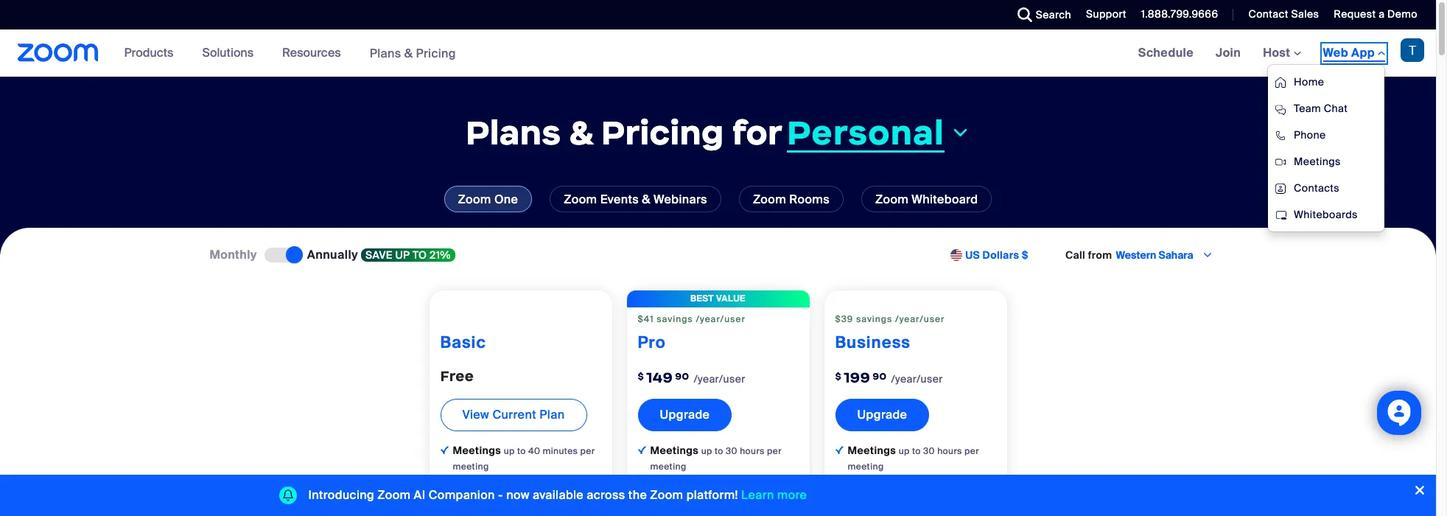 Task type: describe. For each thing, give the bounding box(es) containing it.
down image
[[951, 124, 971, 142]]

199
[[844, 368, 871, 386]]

now
[[507, 487, 530, 503]]

contacts
[[1295, 181, 1340, 195]]

us
[[966, 249, 980, 262]]

introducing zoom ai companion - now available across the zoom platform! learn more
[[309, 487, 807, 503]]

hours for 100 attendees
[[740, 445, 765, 457]]

90 for pro
[[675, 370, 690, 382]]

pro
[[638, 332, 666, 353]]

team chat
[[1295, 102, 1348, 115]]

zoom logo image
[[18, 43, 98, 62]]

21%
[[430, 248, 451, 262]]

savings for pro
[[657, 313, 693, 325]]

plans & pricing
[[370, 45, 456, 61]]

$ for business
[[836, 370, 842, 382]]

companion
[[429, 487, 495, 503]]

sales
[[1292, 7, 1320, 21]]

phone link
[[1269, 122, 1385, 148]]

products button
[[124, 29, 180, 77]]

schedule link
[[1128, 29, 1205, 77]]

up inside annually save up to 21%
[[395, 248, 410, 262]]

300
[[848, 478, 869, 492]]

contact
[[1249, 7, 1289, 21]]

annually save up to 21%
[[307, 247, 451, 262]]

hours for 300 attendees
[[938, 445, 963, 457]]

for
[[732, 111, 783, 154]]

plans & pricing for
[[466, 111, 783, 154]]

whiteboard basic for up to 30 hours per meeting
[[651, 500, 741, 514]]

search
[[1036, 8, 1072, 21]]

from
[[1089, 249, 1113, 262]]

& for plans & pricing
[[405, 45, 413, 61]]

up to 30 hours per meeting for 100 attendees
[[651, 445, 782, 472]]

host button
[[1264, 45, 1302, 60]]

whiteboard inside tabs of zoom services tab list
[[912, 192, 979, 207]]

30 for 100 attendees
[[726, 445, 738, 457]]

support
[[1087, 7, 1127, 21]]

meetings link
[[1269, 148, 1385, 175]]

contacts link
[[1269, 175, 1385, 201]]

basic for up to 40 minutes per meeting
[[515, 500, 544, 514]]

zoom one
[[458, 192, 518, 207]]

personal
[[787, 111, 945, 154]]

save
[[366, 248, 393, 262]]

plans for plans & pricing
[[370, 45, 401, 61]]

-
[[498, 487, 504, 503]]

request a demo
[[1335, 7, 1418, 21]]

view current plan link
[[440, 399, 587, 431]]

introducing
[[309, 487, 375, 503]]

zoom rooms
[[753, 192, 830, 207]]

pricing for plans & pricing for
[[601, 111, 724, 154]]

100 attendees per meeting for 30
[[651, 478, 781, 492]]

request
[[1335, 7, 1377, 21]]

one
[[495, 192, 518, 207]]

webinars
[[654, 192, 708, 207]]

zoom for zoom one
[[458, 192, 492, 207]]

upgrade for 1st upgrade "link" from the left
[[660, 407, 710, 422]]

ok image for view current plan's include icon
[[440, 481, 449, 489]]

$ 149 90 /year/user
[[638, 368, 746, 386]]

0 horizontal spatial basic
[[440, 332, 486, 353]]

$ inside popup button
[[1022, 249, 1029, 262]]

ok image for upgrade's include icon
[[836, 481, 844, 489]]

meetings for second include icon from left
[[651, 444, 702, 457]]

best value
[[691, 293, 746, 304]]

ok image for second include icon from left
[[638, 481, 646, 489]]

$ for pro
[[638, 370, 644, 382]]

minutes
[[543, 445, 578, 457]]

monthly
[[210, 247, 257, 262]]

join
[[1216, 45, 1242, 60]]

business
[[836, 332, 911, 353]]

/year/user inside $ 149 90 /year/user
[[694, 372, 746, 385]]

whiteboards link
[[1269, 201, 1385, 228]]

$41
[[638, 313, 654, 325]]

web app button
[[1324, 45, 1386, 62]]

plan
[[540, 407, 565, 422]]

learn
[[742, 487, 775, 503]]

up to 40 minutes per meeting
[[453, 445, 595, 472]]

up to 30 hours per meeting for 300 attendees
[[848, 445, 980, 472]]

ai
[[414, 487, 426, 503]]

$41 savings /year/user pro
[[638, 313, 746, 353]]

zoom left ai at the left bottom
[[378, 487, 411, 503]]

resources
[[282, 45, 341, 60]]

meetings for view current plan's include icon
[[453, 444, 504, 457]]

whiteboard for up to 40 minutes per meeting
[[453, 500, 513, 514]]

dollars
[[983, 249, 1020, 262]]

plans for plans & pricing for
[[466, 111, 561, 154]]

zoom for zoom whiteboard
[[876, 192, 909, 207]]

team
[[1295, 102, 1322, 115]]

available
[[533, 487, 584, 503]]

us dollars $
[[966, 249, 1029, 262]]

attendees for view current plan
[[474, 478, 528, 492]]

include image for upgrade
[[836, 446, 844, 454]]

whiteboards
[[1295, 208, 1359, 221]]

phone
[[1295, 128, 1327, 142]]

best
[[691, 293, 714, 304]]

up for second include icon from left
[[702, 445, 713, 457]]

call
[[1066, 249, 1086, 262]]



Task type: locate. For each thing, give the bounding box(es) containing it.
100 for up to 30 hours per meeting
[[651, 478, 669, 492]]

149
[[647, 368, 673, 386]]

1 include image from the left
[[440, 446, 449, 454]]

0 horizontal spatial &
[[405, 45, 413, 61]]

/year/user down $41 savings /year/user pro
[[694, 372, 746, 385]]

hours up learn
[[740, 445, 765, 457]]

solutions
[[202, 45, 254, 60]]

/year/user inside $ 199 90 /year/user
[[892, 372, 943, 385]]

1 horizontal spatial 100
[[651, 478, 669, 492]]

2 whiteboard basic from the left
[[651, 500, 741, 514]]

0 horizontal spatial whiteboard
[[453, 500, 513, 514]]

1 vertical spatial &
[[569, 111, 594, 154]]

banner containing products
[[0, 29, 1437, 232]]

90
[[675, 370, 690, 382], [873, 370, 887, 382]]

1 horizontal spatial whiteboard basic
[[651, 500, 741, 514]]

events
[[601, 192, 639, 207]]

view
[[463, 407, 490, 422]]

1 upgrade link from the left
[[638, 399, 732, 431]]

meeting
[[453, 461, 489, 472], [651, 461, 687, 472], [848, 461, 884, 472], [547, 480, 583, 492], [745, 480, 781, 492], [945, 480, 981, 492]]

0 horizontal spatial up to 30 hours per meeting
[[651, 445, 782, 472]]

2 horizontal spatial attendees
[[872, 478, 925, 492]]

1 100 attendees per meeting from the left
[[453, 478, 583, 492]]

pricing for plans & pricing
[[416, 45, 456, 61]]

upgrade link
[[638, 399, 732, 431], [836, 399, 930, 431]]

search button
[[1007, 0, 1076, 29]]

2 up to 30 hours per meeting from the left
[[848, 445, 980, 472]]

join link
[[1205, 29, 1253, 77]]

3 include image from the left
[[836, 446, 844, 454]]

plans & pricing link
[[370, 45, 456, 61], [370, 45, 456, 61]]

whiteboard basic down up to 40 minutes per meeting
[[453, 500, 544, 514]]

0 vertical spatial pricing
[[416, 45, 456, 61]]

90 inside $ 149 90 /year/user
[[675, 370, 690, 382]]

1 horizontal spatial attendees
[[672, 478, 725, 492]]

solutions button
[[202, 29, 260, 77]]

support link
[[1076, 0, 1131, 29], [1087, 7, 1127, 21]]

upgrade down $ 149 90 /year/user
[[660, 407, 710, 422]]

ok image
[[440, 481, 449, 489], [638, 481, 646, 489], [836, 481, 844, 489], [440, 503, 449, 511], [638, 503, 646, 511]]

plans right resources dropdown button
[[370, 45, 401, 61]]

banner
[[0, 29, 1437, 232]]

current
[[493, 407, 537, 422]]

2 savings from the left
[[857, 313, 893, 325]]

& for plans & pricing for
[[569, 111, 594, 154]]

0 vertical spatial &
[[405, 45, 413, 61]]

0 horizontal spatial hours
[[740, 445, 765, 457]]

&
[[405, 45, 413, 61], [569, 111, 594, 154], [642, 192, 651, 207]]

contact sales
[[1249, 7, 1320, 21]]

per
[[581, 445, 595, 457], [767, 445, 782, 457], [965, 445, 980, 457], [530, 480, 545, 492], [728, 480, 743, 492], [928, 480, 943, 492]]

host
[[1264, 45, 1294, 60]]

100 left -
[[453, 478, 471, 492]]

40
[[529, 445, 541, 457]]

1.888.799.9666
[[1142, 7, 1219, 21]]

to inside annually save up to 21%
[[413, 248, 427, 262]]

1 horizontal spatial 30
[[924, 445, 935, 457]]

meetings down view
[[453, 444, 504, 457]]

across
[[587, 487, 626, 503]]

resources button
[[282, 29, 348, 77]]

2 upgrade from the left
[[858, 407, 908, 422]]

1 horizontal spatial plans
[[466, 111, 561, 154]]

100
[[453, 478, 471, 492], [651, 478, 669, 492]]

savings for business
[[857, 313, 893, 325]]

schedule
[[1139, 45, 1194, 60]]

value
[[717, 293, 746, 304]]

1 hours from the left
[[740, 445, 765, 457]]

up inside up to 40 minutes per meeting
[[504, 445, 515, 457]]

zoom right the on the bottom
[[650, 487, 684, 503]]

/year/user down best value
[[696, 313, 746, 325]]

contact sales link
[[1238, 0, 1324, 29], [1249, 7, 1320, 21]]

1 horizontal spatial 90
[[873, 370, 887, 382]]

platform!
[[687, 487, 739, 503]]

per inside up to 40 minutes per meeting
[[581, 445, 595, 457]]

$199.90 per year per user element
[[836, 358, 996, 391]]

1 savings from the left
[[657, 313, 693, 325]]

/year/user
[[696, 313, 746, 325], [896, 313, 945, 325], [694, 372, 746, 385], [892, 372, 943, 385]]

$ right the dollars
[[1022, 249, 1029, 262]]

to up platform! on the bottom
[[715, 445, 724, 457]]

home link
[[1269, 69, 1385, 95]]

$
[[1022, 249, 1029, 262], [638, 370, 644, 382], [836, 370, 842, 382]]

rooms
[[790, 192, 830, 207]]

1 up to 30 hours per meeting from the left
[[651, 445, 782, 472]]

to up "300 attendees per meeting"
[[913, 445, 921, 457]]

$39
[[836, 313, 854, 325]]

whiteboard basic right the on the bottom
[[651, 500, 741, 514]]

savings inside $39 savings /year/user business
[[857, 313, 893, 325]]

zoom whiteboard
[[876, 192, 979, 207]]

to left 21%
[[413, 248, 427, 262]]

2 100 from the left
[[651, 478, 669, 492]]

view current plan
[[463, 407, 565, 422]]

0 horizontal spatial 100 attendees per meeting
[[453, 478, 583, 492]]

meetings up contacts
[[1295, 155, 1342, 168]]

to for upgrade's include icon
[[913, 445, 921, 457]]

1 100 from the left
[[453, 478, 471, 492]]

2 upgrade link from the left
[[836, 399, 930, 431]]

90 inside $ 199 90 /year/user
[[873, 370, 887, 382]]

meetings up the 300
[[848, 444, 899, 457]]

1 vertical spatial pricing
[[601, 111, 724, 154]]

/year/user inside $41 savings /year/user pro
[[696, 313, 746, 325]]

2 vertical spatial &
[[642, 192, 651, 207]]

2 100 attendees per meeting from the left
[[651, 478, 781, 492]]

2 horizontal spatial whiteboard
[[912, 192, 979, 207]]

plans inside the product information "navigation"
[[370, 45, 401, 61]]

2 horizontal spatial basic
[[713, 500, 741, 514]]

savings right $41
[[657, 313, 693, 325]]

to for second include icon from left
[[715, 445, 724, 457]]

2 include image from the left
[[638, 446, 646, 454]]

hours
[[740, 445, 765, 457], [938, 445, 963, 457]]

basic for up to 30 hours per meeting
[[713, 500, 741, 514]]

30 up "300 attendees per meeting"
[[924, 445, 935, 457]]

savings inside $41 savings /year/user pro
[[657, 313, 693, 325]]

to left 40 at the bottom left of the page
[[517, 445, 526, 457]]

up for view current plan's include icon
[[504, 445, 515, 457]]

product information navigation
[[113, 29, 467, 77]]

to for view current plan's include icon
[[517, 445, 526, 457]]

whiteboard up us
[[912, 192, 979, 207]]

hours up "300 attendees per meeting"
[[938, 445, 963, 457]]

meetings navigation
[[1128, 29, 1437, 232]]

app
[[1352, 45, 1376, 60]]

whiteboard basic for up to 40 minutes per meeting
[[453, 500, 544, 514]]

Country/Region text field
[[1115, 248, 1201, 262]]

1 horizontal spatial include image
[[638, 446, 646, 454]]

1 upgrade from the left
[[660, 407, 710, 422]]

web app
[[1324, 45, 1376, 60]]

/year/user down $39 savings /year/user business
[[892, 372, 943, 385]]

up right the save at the left
[[395, 248, 410, 262]]

2 horizontal spatial $
[[1022, 249, 1029, 262]]

upgrade for 2nd upgrade "link"
[[858, 407, 908, 422]]

0 horizontal spatial plans
[[370, 45, 401, 61]]

30 up platform! on the bottom
[[726, 445, 738, 457]]

1 90 from the left
[[675, 370, 690, 382]]

& inside tabs of zoom services tab list
[[642, 192, 651, 207]]

attendees down up to 40 minutes per meeting
[[474, 478, 528, 492]]

basic
[[440, 332, 486, 353], [515, 500, 544, 514], [713, 500, 741, 514]]

whiteboard
[[912, 192, 979, 207], [453, 500, 513, 514], [651, 500, 710, 514]]

$ inside $ 149 90 /year/user
[[638, 370, 644, 382]]

us dollars $ button
[[966, 248, 1029, 263]]

call from
[[1066, 249, 1113, 262]]

zoom left rooms
[[753, 192, 787, 207]]

up to 30 hours per meeting up "300 attendees per meeting"
[[848, 445, 980, 472]]

up up "300 attendees per meeting"
[[899, 445, 910, 457]]

whiteboard down up to 40 minutes per meeting
[[453, 500, 513, 514]]

90 for business
[[873, 370, 887, 382]]

upgrade link down $ 149 90 /year/user
[[638, 399, 732, 431]]

profile picture image
[[1401, 38, 1425, 62]]

$ left 199 on the right
[[836, 370, 842, 382]]

tabs of zoom services tab list
[[22, 186, 1415, 212]]

attendees left learn
[[672, 478, 725, 492]]

0 horizontal spatial attendees
[[474, 478, 528, 492]]

0 horizontal spatial $
[[638, 370, 644, 382]]

savings
[[657, 313, 693, 325], [857, 313, 893, 325]]

0 vertical spatial plans
[[370, 45, 401, 61]]

whiteboard for up to 30 hours per meeting
[[651, 500, 710, 514]]

up up platform! on the bottom
[[702, 445, 713, 457]]

zoom for zoom rooms
[[753, 192, 787, 207]]

basic up free
[[440, 332, 486, 353]]

1 horizontal spatial $
[[836, 370, 842, 382]]

0 horizontal spatial upgrade
[[660, 407, 710, 422]]

zoom down personal popup button
[[876, 192, 909, 207]]

1 horizontal spatial up to 30 hours per meeting
[[848, 445, 980, 472]]

zoom events & webinars
[[564, 192, 708, 207]]

0 horizontal spatial whiteboard basic
[[453, 500, 544, 514]]

0 horizontal spatial include image
[[440, 446, 449, 454]]

meetings for upgrade's include icon
[[848, 444, 899, 457]]

2 30 from the left
[[924, 445, 935, 457]]

meeting inside up to 40 minutes per meeting
[[453, 461, 489, 472]]

2 horizontal spatial include image
[[836, 446, 844, 454]]

$149.90 per year per user element
[[638, 358, 799, 391]]

up left 40 at the bottom left of the page
[[504, 445, 515, 457]]

1 horizontal spatial savings
[[857, 313, 893, 325]]

1 30 from the left
[[726, 445, 738, 457]]

1 horizontal spatial basic
[[515, 500, 544, 514]]

$39 savings /year/user business
[[836, 313, 945, 353]]

1 horizontal spatial hours
[[938, 445, 963, 457]]

whiteboard right the on the bottom
[[651, 500, 710, 514]]

/year/user up business
[[896, 313, 945, 325]]

0 horizontal spatial upgrade link
[[638, 399, 732, 431]]

2 horizontal spatial &
[[642, 192, 651, 207]]

100 for up to 40 minutes per meeting
[[453, 478, 471, 492]]

attendees right the 300
[[872, 478, 925, 492]]

web
[[1324, 45, 1349, 60]]

demo
[[1388, 7, 1418, 21]]

meeting inside "300 attendees per meeting"
[[945, 480, 981, 492]]

90 right 199 on the right
[[873, 370, 887, 382]]

1 horizontal spatial whiteboard
[[651, 500, 710, 514]]

the
[[629, 487, 647, 503]]

basic left learn
[[713, 500, 741, 514]]

3 attendees from the left
[[872, 478, 925, 492]]

30
[[726, 445, 738, 457], [924, 445, 935, 457]]

zoom for zoom events & webinars
[[564, 192, 597, 207]]

up to 30 hours per meeting up platform! on the bottom
[[651, 445, 782, 472]]

1.888.799.9666 button
[[1131, 0, 1223, 29], [1142, 7, 1219, 21]]

1 horizontal spatial 100 attendees per meeting
[[651, 478, 781, 492]]

1 whiteboard basic from the left
[[453, 500, 544, 514]]

annually
[[307, 247, 358, 262]]

attendees for upgrade
[[872, 478, 925, 492]]

0 horizontal spatial 100
[[453, 478, 471, 492]]

0 horizontal spatial 30
[[726, 445, 738, 457]]

zoom left events
[[564, 192, 597, 207]]

per inside "300 attendees per meeting"
[[928, 480, 943, 492]]

plans up one at the left top of page
[[466, 111, 561, 154]]

zoom left one at the left top of page
[[458, 192, 492, 207]]

upgrade link down $ 199 90 /year/user
[[836, 399, 930, 431]]

meetings
[[1295, 155, 1342, 168], [453, 444, 504, 457], [651, 444, 702, 457], [848, 444, 899, 457]]

1 vertical spatial plans
[[466, 111, 561, 154]]

chat
[[1325, 102, 1348, 115]]

2 90 from the left
[[873, 370, 887, 382]]

upgrade down $ 199 90 /year/user
[[858, 407, 908, 422]]

more
[[778, 487, 807, 503]]

1 horizontal spatial upgrade link
[[836, 399, 930, 431]]

30 for 300 attendees
[[924, 445, 935, 457]]

0 horizontal spatial savings
[[657, 313, 693, 325]]

/year/user inside $39 savings /year/user business
[[896, 313, 945, 325]]

1 attendees from the left
[[474, 478, 528, 492]]

$ inside $ 199 90 /year/user
[[836, 370, 842, 382]]

300 attendees per meeting
[[848, 478, 981, 492]]

team chat link
[[1269, 95, 1385, 122]]

plans inside 'main content'
[[466, 111, 561, 154]]

$ left 149
[[638, 370, 644, 382]]

0 horizontal spatial 90
[[675, 370, 690, 382]]

main content containing personal
[[0, 29, 1437, 516]]

2 attendees from the left
[[672, 478, 725, 492]]

100 attendees per meeting for 40
[[453, 478, 583, 492]]

meetings inside meetings link
[[1295, 155, 1342, 168]]

0 horizontal spatial pricing
[[416, 45, 456, 61]]

main content
[[0, 29, 1437, 516]]

free
[[440, 367, 474, 385]]

home
[[1295, 75, 1325, 88]]

1 horizontal spatial &
[[569, 111, 594, 154]]

100 right the on the bottom
[[651, 478, 669, 492]]

include image for view current plan
[[440, 446, 449, 454]]

$ 199 90 /year/user
[[836, 368, 943, 386]]

savings up business
[[857, 313, 893, 325]]

& inside the product information "navigation"
[[405, 45, 413, 61]]

attendees
[[474, 478, 528, 492], [672, 478, 725, 492], [872, 478, 925, 492]]

to inside up to 40 minutes per meeting
[[517, 445, 526, 457]]

2 hours from the left
[[938, 445, 963, 457]]

pricing inside the product information "navigation"
[[416, 45, 456, 61]]

personal button
[[787, 111, 971, 154]]

1 horizontal spatial pricing
[[601, 111, 724, 154]]

pricing
[[416, 45, 456, 61], [601, 111, 724, 154]]

show options image
[[1202, 249, 1214, 261]]

learn more link
[[742, 487, 807, 503]]

zoom
[[458, 192, 492, 207], [564, 192, 597, 207], [753, 192, 787, 207], [876, 192, 909, 207], [378, 487, 411, 503], [650, 487, 684, 503]]

1 horizontal spatial upgrade
[[858, 407, 908, 422]]

meetings up platform! on the bottom
[[651, 444, 702, 457]]

up
[[395, 248, 410, 262], [504, 445, 515, 457], [702, 445, 713, 457], [899, 445, 910, 457]]

upgrade
[[660, 407, 710, 422], [858, 407, 908, 422]]

products
[[124, 45, 174, 60]]

include image
[[440, 446, 449, 454], [638, 446, 646, 454], [836, 446, 844, 454]]

up for upgrade's include icon
[[899, 445, 910, 457]]

90 right 149
[[675, 370, 690, 382]]

basic right -
[[515, 500, 544, 514]]



Task type: vqa. For each thing, say whether or not it's contained in the screenshot.
Meetings button
no



